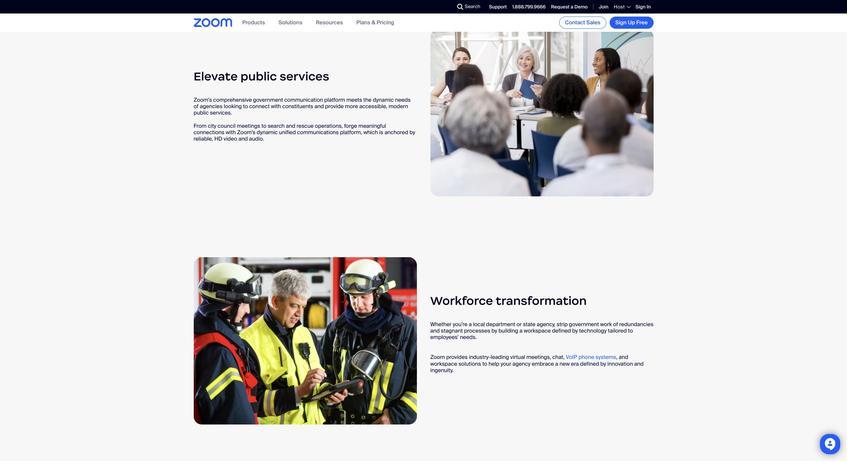 Task type: vqa. For each thing, say whether or not it's contained in the screenshot.
Image Of A Dining Room Table
no



Task type: locate. For each thing, give the bounding box(es) containing it.
government right strip on the bottom
[[569, 321, 599, 328]]

to
[[243, 103, 248, 110], [262, 122, 267, 129], [629, 328, 634, 335], [483, 361, 488, 368]]

1 vertical spatial dynamic
[[257, 129, 278, 136]]

1 horizontal spatial sign
[[636, 4, 646, 10]]

and left provide
[[315, 103, 324, 110]]

0 vertical spatial public
[[241, 69, 277, 84]]

and left stagnant on the bottom of the page
[[431, 328, 440, 335]]

resources button
[[316, 19, 343, 26]]

0 horizontal spatial public
[[194, 109, 209, 116]]

city
[[208, 122, 217, 129]]

workforce
[[431, 294, 494, 309]]

agencies
[[200, 103, 223, 110]]

1 vertical spatial with
[[226, 129, 236, 136]]

meetings,
[[527, 354, 552, 361]]

workspace inside , and workspace solutions to help your agency embrace a new era defined by innovation and ingenuity.
[[431, 361, 458, 368]]

&
[[372, 19, 376, 26]]

industry-
[[469, 354, 491, 361]]

0 vertical spatial dynamic
[[373, 96, 394, 103]]

zoom's
[[194, 96, 212, 103], [237, 129, 256, 136]]

looking
[[224, 103, 242, 110]]

agency
[[513, 361, 531, 368]]

defined inside whether you're a local department or state agency, strip government work of redundancies and stagnant processes by building a workspace defined by technology tailored to employees' needs.
[[553, 328, 571, 335]]

or
[[517, 321, 522, 328]]

a left the demo
[[571, 4, 574, 10]]

sign for sign in
[[636, 4, 646, 10]]

of right work
[[614, 321, 619, 328]]

0 horizontal spatial dynamic
[[257, 129, 278, 136]]

sign left up
[[616, 19, 627, 26]]

is
[[379, 129, 384, 136]]

1 vertical spatial sign
[[616, 19, 627, 26]]

public up from
[[194, 109, 209, 116]]

0 vertical spatial zoom's
[[194, 96, 212, 103]]

workspace left solutions
[[431, 361, 458, 368]]

the
[[364, 96, 372, 103]]

by
[[410, 129, 416, 136], [492, 328, 498, 335], [573, 328, 578, 335], [601, 361, 607, 368]]

defined up chat,
[[553, 328, 571, 335]]

redundancies
[[620, 321, 654, 328]]

search
[[268, 122, 285, 129]]

solutions
[[459, 361, 482, 368]]

rescue
[[297, 122, 314, 129]]

zoom's up services.
[[194, 96, 212, 103]]

agency,
[[537, 321, 556, 328]]

with inside zoom's comprehensive government communication platform meets the dynamic needs of agencies looking to connect with constituents and provide more accessible, modern public services.
[[271, 103, 281, 110]]

0 horizontal spatial sign
[[616, 19, 627, 26]]

to right looking
[[243, 103, 248, 110]]

1 vertical spatial government
[[569, 321, 599, 328]]

ingenuity.
[[431, 367, 454, 374]]

and right video
[[239, 135, 248, 142]]

transformation
[[496, 294, 587, 309]]

request a demo link
[[552, 4, 588, 10]]

defined right era
[[581, 361, 600, 368]]

0 vertical spatial defined
[[553, 328, 571, 335]]

sign up free link
[[610, 17, 654, 29]]

sign in link
[[636, 4, 651, 10]]

public
[[241, 69, 277, 84], [194, 109, 209, 116]]

of inside zoom's comprehensive government communication platform meets the dynamic needs of agencies looking to connect with constituents and provide more accessible, modern public services.
[[194, 103, 199, 110]]

sign
[[636, 4, 646, 10], [616, 19, 627, 26]]

request
[[552, 4, 570, 10]]

zoom's right council
[[237, 129, 256, 136]]

0 horizontal spatial government
[[253, 96, 283, 103]]

provide
[[325, 103, 344, 110]]

by left ,
[[601, 361, 607, 368]]

1 vertical spatial defined
[[581, 361, 600, 368]]

plans & pricing
[[357, 19, 395, 26]]

whether
[[431, 321, 452, 328]]

dynamic right the
[[373, 96, 394, 103]]

0 vertical spatial of
[[194, 103, 199, 110]]

0 horizontal spatial with
[[226, 129, 236, 136]]

1 vertical spatial zoom's
[[237, 129, 256, 136]]

with right 'hd'
[[226, 129, 236, 136]]

1 horizontal spatial defined
[[581, 361, 600, 368]]

stagnant
[[441, 328, 463, 335]]

government inside zoom's comprehensive government communication platform meets the dynamic needs of agencies looking to connect with constituents and provide more accessible, modern public services.
[[253, 96, 283, 103]]

innovation
[[608, 361, 634, 368]]

hd
[[214, 135, 223, 142]]

to inside "from city council meetings to search and rescue operations, forge meaningful connections with zoom's dynamic unified communications platform, which is anchored by reliable, hd video and audio."
[[262, 122, 267, 129]]

, and workspace solutions to help your agency embrace a new era defined by innovation and ingenuity.
[[431, 354, 644, 374]]

0 horizontal spatial zoom's
[[194, 96, 212, 103]]

0 horizontal spatial workspace
[[431, 361, 458, 368]]

sign inside 'link'
[[616, 19, 627, 26]]

1 horizontal spatial dynamic
[[373, 96, 394, 103]]

more
[[345, 103, 358, 110]]

1 horizontal spatial of
[[614, 321, 619, 328]]

free
[[637, 19, 648, 26]]

team in a boardroom image
[[431, 29, 654, 197]]

dynamic left unified
[[257, 129, 278, 136]]

with inside "from city council meetings to search and rescue operations, forge meaningful connections with zoom's dynamic unified communications platform, which is anchored by reliable, hd video and audio."
[[226, 129, 236, 136]]

pricing
[[377, 19, 395, 26]]

,
[[617, 354, 618, 361]]

with right connect
[[271, 103, 281, 110]]

solutions
[[279, 19, 303, 26]]

constituents
[[283, 103, 313, 110]]

workspace inside whether you're a local department or state agency, strip government work of redundancies and stagnant processes by building a workspace defined by technology tailored to employees' needs.
[[524, 328, 551, 335]]

operations,
[[315, 122, 343, 129]]

None search field
[[433, 1, 459, 12]]

1 horizontal spatial government
[[569, 321, 599, 328]]

0 horizontal spatial defined
[[553, 328, 571, 335]]

needs.
[[460, 334, 477, 341]]

0 vertical spatial government
[[253, 96, 283, 103]]

you're
[[453, 321, 468, 328]]

1 vertical spatial workspace
[[431, 361, 458, 368]]

0 horizontal spatial of
[[194, 103, 199, 110]]

host button
[[614, 4, 631, 10]]

a left state
[[520, 328, 523, 335]]

1 horizontal spatial workspace
[[524, 328, 551, 335]]

to inside whether you're a local department or state agency, strip government work of redundancies and stagnant processes by building a workspace defined by technology tailored to employees' needs.
[[629, 328, 634, 335]]

services
[[280, 69, 330, 84]]

to left help
[[483, 361, 488, 368]]

tailored
[[609, 328, 627, 335]]

defined
[[553, 328, 571, 335], [581, 361, 600, 368]]

zoom logo image
[[194, 18, 232, 27]]

elevate public services
[[194, 69, 330, 84]]

meets
[[347, 96, 362, 103]]

by left building
[[492, 328, 498, 335]]

contact sales link
[[560, 17, 607, 29]]

and right innovation
[[635, 361, 644, 368]]

to inside zoom's comprehensive government communication platform meets the dynamic needs of agencies looking to connect with constituents and provide more accessible, modern public services.
[[243, 103, 248, 110]]

sign left in
[[636, 4, 646, 10]]

demo
[[575, 4, 588, 10]]

to right tailored
[[629, 328, 634, 335]]

provides
[[447, 354, 468, 361]]

to left "search" in the left top of the page
[[262, 122, 267, 129]]

whether you're a local department or state agency, strip government work of redundancies and stagnant processes by building a workspace defined by technology tailored to employees' needs.
[[431, 321, 654, 341]]

contact sales
[[565, 19, 601, 26]]

1 vertical spatial public
[[194, 109, 209, 116]]

a left the "new" on the bottom right of the page
[[556, 361, 559, 368]]

department
[[487, 321, 516, 328]]

by right anchored
[[410, 129, 416, 136]]

1 horizontal spatial zoom's
[[237, 129, 256, 136]]

1 horizontal spatial with
[[271, 103, 281, 110]]

1 vertical spatial of
[[614, 321, 619, 328]]

1.888.799.9666
[[513, 4, 546, 10]]

of left agencies
[[194, 103, 199, 110]]

public up connect
[[241, 69, 277, 84]]

0 vertical spatial sign
[[636, 4, 646, 10]]

state
[[523, 321, 536, 328]]

1 horizontal spatial public
[[241, 69, 277, 84]]

local
[[473, 321, 485, 328]]

join
[[599, 4, 609, 10]]

era
[[571, 361, 579, 368]]

0 vertical spatial with
[[271, 103, 281, 110]]

zoom's inside zoom's comprehensive government communication platform meets the dynamic needs of agencies looking to connect with constituents and provide more accessible, modern public services.
[[194, 96, 212, 103]]

reliable,
[[194, 135, 213, 142]]

support link
[[490, 4, 507, 10]]

new
[[560, 361, 570, 368]]

sign up free
[[616, 19, 648, 26]]

government down elevate public services
[[253, 96, 283, 103]]

0 vertical spatial workspace
[[524, 328, 551, 335]]

workspace right or
[[524, 328, 551, 335]]

government
[[253, 96, 283, 103], [569, 321, 599, 328]]

help
[[489, 361, 500, 368]]



Task type: describe. For each thing, give the bounding box(es) containing it.
communications
[[297, 129, 339, 136]]

leading
[[491, 354, 509, 361]]

systems
[[596, 354, 617, 361]]

by inside , and workspace solutions to help your agency embrace a new era defined by innovation and ingenuity.
[[601, 361, 607, 368]]

and right "search" in the left top of the page
[[286, 122, 296, 129]]

voip phone systems link
[[566, 354, 617, 361]]

virtual
[[511, 354, 526, 361]]

anchored
[[385, 129, 409, 136]]

government inside whether you're a local department or state agency, strip government work of redundancies and stagnant processes by building a workspace defined by technology tailored to employees' needs.
[[569, 321, 599, 328]]

join link
[[599, 4, 609, 10]]

council
[[218, 122, 236, 129]]

a inside , and workspace solutions to help your agency embrace a new era defined by innovation and ingenuity.
[[556, 361, 559, 368]]

platform
[[325, 96, 345, 103]]

sign for sign up free
[[616, 19, 627, 26]]

by inside "from city council meetings to search and rescue operations, forge meaningful connections with zoom's dynamic unified communications platform, which is anchored by reliable, hd video and audio."
[[410, 129, 416, 136]]

elevate
[[194, 69, 238, 84]]

employees'
[[431, 334, 459, 341]]

chat,
[[553, 354, 565, 361]]

products button
[[243, 19, 265, 26]]

of inside whether you're a local department or state agency, strip government work of redundancies and stagnant processes by building a workspace defined by technology tailored to employees' needs.
[[614, 321, 619, 328]]

building
[[499, 328, 519, 335]]

solutions button
[[279, 19, 303, 26]]

to inside , and workspace solutions to help your agency embrace a new era defined by innovation and ingenuity.
[[483, 361, 488, 368]]

accessible,
[[360, 103, 388, 110]]

defined inside , and workspace solutions to help your agency embrace a new era defined by innovation and ingenuity.
[[581, 361, 600, 368]]

zoom's comprehensive government communication platform meets the dynamic needs of agencies looking to connect with constituents and provide more accessible, modern public services.
[[194, 96, 411, 116]]

from city council meetings to search and rescue operations, forge meaningful connections with zoom's dynamic unified communications platform, which is anchored by reliable, hd video and audio.
[[194, 122, 416, 142]]

phone
[[579, 354, 595, 361]]

and inside zoom's comprehensive government communication platform meets the dynamic needs of agencies looking to connect with constituents and provide more accessible, modern public services.
[[315, 103, 324, 110]]

sign in
[[636, 4, 651, 10]]

work
[[601, 321, 612, 328]]

your
[[501, 361, 512, 368]]

plans & pricing link
[[357, 19, 395, 26]]

from
[[194, 122, 207, 129]]

communication
[[285, 96, 323, 103]]

forge
[[344, 122, 357, 129]]

unified
[[279, 129, 296, 136]]

in
[[647, 4, 651, 10]]

sales
[[587, 19, 601, 26]]

host
[[614, 4, 625, 10]]

dynamic inside "from city council meetings to search and rescue operations, forge meaningful connections with zoom's dynamic unified communications platform, which is anchored by reliable, hd video and audio."
[[257, 129, 278, 136]]

search
[[465, 3, 481, 9]]

contact
[[565, 19, 586, 26]]

public inside zoom's comprehensive government communication platform meets the dynamic needs of agencies looking to connect with constituents and provide more accessible, modern public services.
[[194, 109, 209, 116]]

and right ,
[[619, 354, 629, 361]]

needs
[[395, 96, 411, 103]]

comprehensive
[[213, 96, 252, 103]]

modern
[[389, 103, 408, 110]]

products
[[243, 19, 265, 26]]

workforce transformation
[[431, 294, 587, 309]]

search image
[[457, 4, 464, 10]]

plans
[[357, 19, 371, 26]]

dynamic inside zoom's comprehensive government communication platform meets the dynamic needs of agencies looking to connect with constituents and provide more accessible, modern public services.
[[373, 96, 394, 103]]

zoom
[[431, 354, 445, 361]]

voip
[[566, 354, 578, 361]]

and inside whether you're a local department or state agency, strip government work of redundancies and stagnant processes by building a workspace defined by technology tailored to employees' needs.
[[431, 328, 440, 335]]

resources
[[316, 19, 343, 26]]

services.
[[210, 109, 232, 116]]

up
[[628, 19, 636, 26]]

search image
[[457, 4, 464, 10]]

firemen chatting image
[[194, 258, 417, 425]]

request a demo
[[552, 4, 588, 10]]

zoom's inside "from city council meetings to search and rescue operations, forge meaningful connections with zoom's dynamic unified communications platform, which is anchored by reliable, hd video and audio."
[[237, 129, 256, 136]]

zoom provides industry-leading virtual meetings, chat, voip phone systems
[[431, 354, 617, 361]]

meetings
[[237, 122, 260, 129]]

a left the "local"
[[469, 321, 472, 328]]

meaningful
[[359, 122, 386, 129]]

embrace
[[532, 361, 554, 368]]

by right strip on the bottom
[[573, 328, 578, 335]]

platform,
[[340, 129, 363, 136]]

strip
[[557, 321, 568, 328]]

video
[[224, 135, 237, 142]]

processes
[[464, 328, 491, 335]]

1.888.799.9666 link
[[513, 4, 546, 10]]

support
[[490, 4, 507, 10]]

audio.
[[249, 135, 264, 142]]

which
[[364, 129, 378, 136]]



